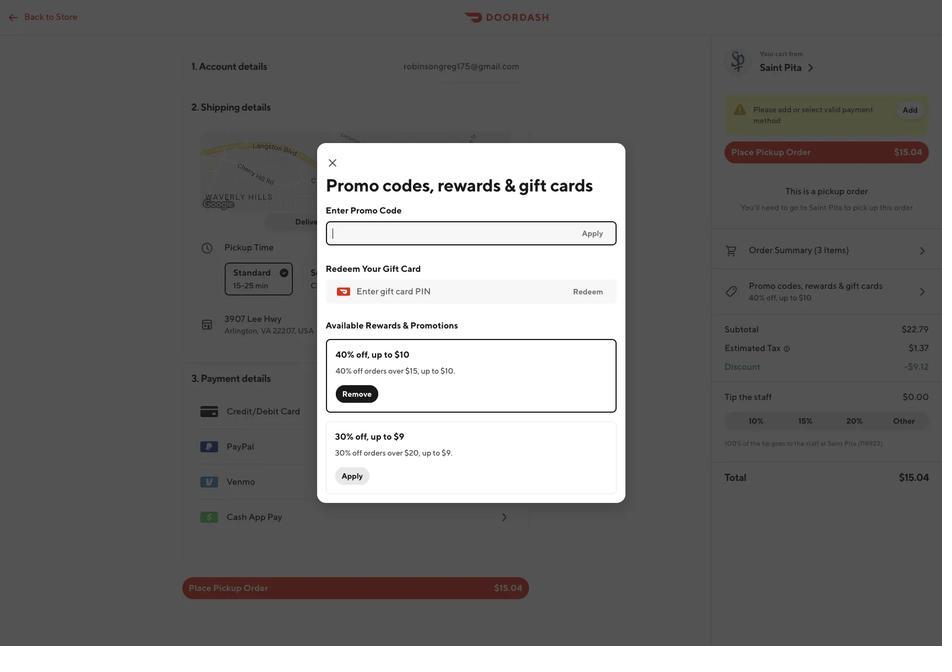 Task type: describe. For each thing, give the bounding box(es) containing it.
$20,
[[405, 449, 421, 458]]

code
[[380, 206, 402, 216]]

$9.
[[442, 449, 453, 458]]

$9
[[394, 432, 405, 442]]

need
[[762, 203, 780, 212]]

paypal
[[227, 442, 254, 452]]

redeem button
[[567, 283, 610, 301]]

total
[[725, 472, 747, 484]]

please add or select valid payment method
[[754, 105, 874, 125]]

2. shipping
[[191, 101, 240, 113]]

0 vertical spatial place pickup order
[[732, 147, 811, 158]]

Enter Promo Code text field
[[333, 228, 569, 240]]

promo for promo codes, rewards & gift cards 40% off, up to $10
[[749, 281, 776, 291]]

2 horizontal spatial saint
[[828, 440, 844, 448]]

order summary (3 items) button
[[725, 242, 929, 260]]

2 horizontal spatial order
[[787, 147, 811, 158]]

Delivery radio
[[265, 213, 363, 231]]

20% button
[[830, 413, 880, 430]]

(3
[[815, 245, 823, 256]]

1 horizontal spatial staff
[[806, 440, 820, 448]]

you'll need to go to saint pita to pick up this order
[[741, 203, 913, 212]]

pay
[[268, 512, 283, 523]]

redeem your gift card
[[326, 264, 421, 274]]

10%
[[749, 417, 764, 426]]

0 horizontal spatial order
[[847, 186, 869, 197]]

saint inside 'button'
[[760, 62, 783, 73]]

details for 3. payment details
[[242, 373, 271, 385]]

pick
[[853, 203, 868, 212]]

1 vertical spatial $10
[[395, 350, 410, 360]]

to inside the promo codes, rewards & gift cards 40% off, up to $10
[[790, 294, 798, 302]]

codes, for promo codes, rewards & gift cards
[[383, 175, 435, 196]]

3. payment details
[[191, 373, 271, 385]]

saint pita
[[760, 62, 802, 73]]

& for promo codes, rewards & gift cards 40% off, up to $10
[[839, 281, 845, 291]]

pita inside 'button'
[[785, 62, 802, 73]]

off, for 30% off, up to $9
[[356, 432, 369, 442]]

to left pick
[[845, 203, 852, 212]]

off for 30%
[[353, 449, 362, 458]]

1 horizontal spatial place
[[732, 147, 754, 158]]

delivery or pickup selector option group
[[265, 213, 447, 231]]

-$9.12
[[905, 362, 929, 372]]

min inside option group
[[255, 282, 269, 290]]

1 horizontal spatial your
[[760, 50, 775, 58]]

please
[[754, 105, 777, 114]]

$0.00
[[903, 392, 929, 403]]

promo codes, rewards & gift cards 40% off, up to $10
[[749, 281, 883, 302]]

redeem for redeem
[[573, 288, 604, 296]]

rewards for promo codes, rewards & gift cards
[[438, 175, 501, 196]]

order summary (3 items)
[[749, 245, 850, 256]]

40% off, up to $10
[[336, 350, 410, 360]]

gift for promo codes, rewards & gift cards
[[519, 175, 547, 196]]

1 horizontal spatial saint
[[809, 203, 827, 212]]

order inside button
[[749, 245, 773, 256]]

go
[[790, 203, 799, 212]]

pickup
[[818, 186, 845, 197]]

1 vertical spatial promo
[[350, 206, 378, 216]]

robinsongreg175@gmail.com
[[404, 61, 520, 72]]

1 vertical spatial card
[[281, 407, 300, 417]]

20%
[[847, 417, 863, 426]]

40% for available rewards & promotions
[[336, 350, 355, 360]]

show menu image
[[200, 403, 218, 421]]

pickup time
[[225, 242, 274, 253]]

you'll
[[741, 203, 760, 212]]

back to store
[[24, 11, 77, 22]]

hwy
[[264, 314, 282, 325]]

the right of
[[751, 440, 761, 448]]

2 horizontal spatial pita
[[845, 440, 857, 448]]

delivery
[[295, 218, 325, 226]]

available
[[326, 321, 364, 331]]

1 vertical spatial 15–25
[[233, 282, 254, 290]]

over for $9
[[388, 449, 403, 458]]

15%
[[799, 417, 813, 426]]

method
[[754, 116, 781, 125]]

the right tip
[[739, 392, 753, 403]]

this
[[880, 203, 893, 212]]

cards for promo codes, rewards & gift cards 40% off, up to $10
[[862, 281, 883, 291]]

1 vertical spatial place
[[189, 583, 212, 594]]

this
[[786, 186, 802, 197]]

cash app pay
[[227, 512, 283, 523]]

$1.37
[[909, 343, 929, 354]]

gift for promo codes, rewards & gift cards 40% off, up to $10
[[846, 281, 860, 291]]

cart
[[776, 50, 788, 58]]

1 horizontal spatial min
[[496, 242, 511, 253]]

$15,
[[406, 367, 420, 376]]

promotions
[[411, 321, 458, 331]]

promo codes, rewards & gift cards
[[326, 175, 593, 196]]

your cart from
[[760, 50, 804, 58]]

or
[[794, 105, 801, 114]]

40% for 40% off, up to $10
[[336, 367, 352, 376]]

30% off, up to $9
[[335, 432, 405, 442]]

up right $15,
[[421, 367, 430, 376]]

promo for promo codes, rewards & gift cards
[[326, 175, 379, 196]]

2. shipping details
[[191, 101, 271, 113]]

time
[[254, 242, 274, 253]]

1 vertical spatial apply
[[342, 472, 363, 481]]

redeem for redeem your gift card
[[326, 264, 360, 274]]

tip
[[725, 392, 738, 403]]

0 horizontal spatial &
[[403, 321, 409, 331]]

estimated
[[725, 343, 766, 354]]

3907 lee hwy arlington,  va 22207,  usa
[[225, 314, 314, 336]]

off, inside the promo codes, rewards & gift cards 40% off, up to $10
[[767, 294, 778, 302]]

1 horizontal spatial card
[[401, 264, 421, 274]]

22207,
[[273, 327, 296, 336]]

up inside the promo codes, rewards & gift cards 40% off, up to $10
[[780, 294, 789, 302]]

summary
[[775, 245, 813, 256]]

pickup inside radio
[[388, 218, 413, 226]]

1 vertical spatial pita
[[829, 203, 843, 212]]

2 vertical spatial order
[[244, 583, 268, 594]]

credit/debit card
[[227, 407, 300, 417]]

arlington,
[[225, 327, 259, 336]]

40% off orders over $15, up to $10.
[[336, 367, 456, 376]]

tax
[[768, 343, 781, 354]]

cards for promo codes, rewards & gift cards
[[551, 175, 593, 196]]

off for 40%
[[353, 367, 363, 376]]

saint pita button
[[760, 61, 818, 74]]

select
[[802, 105, 823, 114]]

back
[[24, 11, 44, 22]]

1 vertical spatial $15.04
[[900, 472, 929, 484]]

2 vertical spatial $15.04
[[494, 583, 523, 594]]



Task type: vqa. For each thing, say whether or not it's contained in the screenshot.
15% button
yes



Task type: locate. For each thing, give the bounding box(es) containing it.
0 horizontal spatial 15–25
[[233, 282, 254, 290]]

a
[[812, 186, 816, 197], [339, 282, 343, 290]]

1 horizontal spatial 15–25
[[471, 242, 494, 253]]

1 vertical spatial redeem
[[573, 288, 604, 296]]

0 vertical spatial &
[[505, 175, 516, 196]]

None radio
[[225, 263, 293, 296], [302, 263, 405, 296], [225, 263, 293, 296], [302, 263, 405, 296]]

gift inside the promo codes, rewards & gift cards 40% off, up to $10
[[846, 281, 860, 291]]

status
[[725, 95, 929, 135]]

codes, for promo codes, rewards & gift cards 40% off, up to $10
[[778, 281, 804, 291]]

1 horizontal spatial place pickup order
[[732, 147, 811, 158]]

1 vertical spatial order
[[749, 245, 773, 256]]

1 horizontal spatial &
[[505, 175, 516, 196]]

0 vertical spatial off,
[[767, 294, 778, 302]]

promo down summary
[[749, 281, 776, 291]]

40% inside the promo codes, rewards & gift cards 40% off, up to $10
[[749, 294, 765, 302]]

to right goes
[[787, 440, 794, 448]]

close promo codes, rewards & gift cards image
[[326, 156, 339, 170]]

the
[[739, 392, 753, 403], [751, 440, 761, 448], [795, 440, 805, 448]]

to right go
[[801, 203, 808, 212]]

min down standard
[[255, 282, 269, 290]]

0 vertical spatial apply button
[[576, 225, 610, 242]]

this is a pickup order
[[786, 186, 869, 197]]

a right is
[[812, 186, 816, 197]]

$10 up 40% off orders over $15, up to $10.
[[395, 350, 410, 360]]

2 vertical spatial saint
[[828, 440, 844, 448]]

100%
[[725, 440, 742, 448]]

store
[[56, 11, 77, 22]]

venmo button
[[191, 465, 520, 500]]

1 30% from the top
[[335, 432, 354, 442]]

1 horizontal spatial gift
[[846, 281, 860, 291]]

1 horizontal spatial pita
[[829, 203, 843, 212]]

of
[[743, 440, 750, 448]]

off, up tax at the bottom of page
[[767, 294, 778, 302]]

a left time
[[339, 282, 343, 290]]

codes,
[[383, 175, 435, 196], [778, 281, 804, 291]]

to down summary
[[790, 294, 798, 302]]

0 horizontal spatial card
[[281, 407, 300, 417]]

saint right at on the bottom of the page
[[828, 440, 844, 448]]

0 vertical spatial redeem
[[326, 264, 360, 274]]

available rewards & promotions
[[326, 321, 458, 331]]

0 vertical spatial details
[[238, 61, 267, 72]]

to left the $9.
[[433, 449, 440, 458]]

1 horizontal spatial apply
[[582, 229, 604, 238]]

0 horizontal spatial 15–25 min
[[233, 282, 269, 290]]

pita down from
[[785, 62, 802, 73]]

rewards up enter promo code text box
[[438, 175, 501, 196]]

15% button
[[781, 413, 831, 430]]

redeem
[[326, 264, 360, 274], [573, 288, 604, 296]]

option group containing standard
[[225, 254, 511, 296]]

1 vertical spatial over
[[388, 449, 403, 458]]

0 vertical spatial pita
[[785, 62, 802, 73]]

over left $15,
[[389, 367, 404, 376]]

over
[[389, 367, 404, 376], [388, 449, 403, 458]]

details right '1. account'
[[238, 61, 267, 72]]

& for promo codes, rewards & gift cards
[[505, 175, 516, 196]]

0 horizontal spatial order
[[244, 583, 268, 594]]

option group
[[225, 254, 511, 296]]

40% up remove
[[336, 367, 352, 376]]

off, down available
[[356, 350, 370, 360]]

remove button
[[336, 386, 379, 403]]

$15.04
[[895, 147, 923, 158], [900, 472, 929, 484], [494, 583, 523, 594]]

1 vertical spatial place pickup order
[[189, 583, 268, 594]]

gift
[[519, 175, 547, 196], [846, 281, 860, 291]]

0 vertical spatial off
[[353, 367, 363, 376]]

1 horizontal spatial apply button
[[576, 225, 610, 242]]

gift
[[383, 264, 399, 274]]

15–25 down enter promo code text box
[[471, 242, 494, 253]]

$10 inside the promo codes, rewards & gift cards 40% off, up to $10
[[799, 294, 812, 302]]

1 vertical spatial 30%
[[335, 449, 351, 458]]

0 horizontal spatial apply
[[342, 472, 363, 481]]

over down $9
[[388, 449, 403, 458]]

100% of the tip goes to the staff at saint pita (118923)
[[725, 440, 883, 448]]

Redeem Your Gift Card text field
[[357, 286, 560, 298]]

2 vertical spatial details
[[242, 373, 271, 385]]

goes
[[772, 440, 786, 448]]

staff up the 10%
[[755, 392, 772, 403]]

add new payment method image
[[498, 406, 511, 419]]

2 30% from the top
[[335, 449, 351, 458]]

Pickup radio
[[355, 213, 447, 231]]

1 vertical spatial apply button
[[335, 468, 370, 485]]

0 horizontal spatial min
[[255, 282, 269, 290]]

15–25 min down standard
[[233, 282, 269, 290]]

credit/debit
[[227, 407, 279, 417]]

codes, inside the promo codes, rewards & gift cards 40% off, up to $10
[[778, 281, 804, 291]]

1 vertical spatial min
[[255, 282, 269, 290]]

-
[[905, 362, 909, 372]]

0 horizontal spatial rewards
[[438, 175, 501, 196]]

app
[[249, 512, 266, 523]]

lee
[[247, 314, 262, 325]]

15–25 min down enter promo code text box
[[471, 242, 511, 253]]

pita down 'pickup'
[[829, 203, 843, 212]]

promo inside the promo codes, rewards & gift cards 40% off, up to $10
[[749, 281, 776, 291]]

order
[[847, 186, 869, 197], [895, 203, 913, 212]]

40%
[[749, 294, 765, 302], [336, 350, 355, 360], [336, 367, 352, 376]]

your left gift
[[362, 264, 381, 274]]

payment
[[843, 105, 874, 114]]

0 vertical spatial gift
[[519, 175, 547, 196]]

2 vertical spatial promo
[[749, 281, 776, 291]]

0 vertical spatial codes,
[[383, 175, 435, 196]]

40% up subtotal
[[749, 294, 765, 302]]

schedule for later
[[311, 268, 383, 278]]

10% button
[[725, 413, 782, 430]]

over for $10
[[389, 367, 404, 376]]

to left go
[[781, 203, 789, 212]]

card
[[401, 264, 421, 274], [281, 407, 300, 417]]

to left $10.
[[432, 367, 439, 376]]

0 vertical spatial rewards
[[438, 175, 501, 196]]

0 vertical spatial 15–25 min
[[471, 242, 511, 253]]

30% off orders over $20, up to $9.
[[335, 449, 453, 458]]

30% for 30% off orders over $20, up to $9.
[[335, 449, 351, 458]]

1 horizontal spatial 15–25 min
[[471, 242, 511, 253]]

redeem inside button
[[573, 288, 604, 296]]

15–25 min
[[471, 242, 511, 253], [233, 282, 269, 290]]

30% down 30% off, up to $9
[[335, 449, 351, 458]]

$9.12
[[909, 362, 929, 372]]

0 vertical spatial $10
[[799, 294, 812, 302]]

1 horizontal spatial redeem
[[573, 288, 604, 296]]

0 horizontal spatial saint
[[760, 62, 783, 73]]

0 vertical spatial 30%
[[335, 432, 354, 442]]

0 vertical spatial a
[[812, 186, 816, 197]]

40% down available
[[336, 350, 355, 360]]

saint down this is a pickup order
[[809, 203, 827, 212]]

details for 1. account details
[[238, 61, 267, 72]]

choose
[[311, 282, 338, 290]]

0 vertical spatial card
[[401, 264, 421, 274]]

0 vertical spatial promo
[[326, 175, 379, 196]]

$22.79
[[902, 325, 929, 335]]

order right this on the top of the page
[[895, 203, 913, 212]]

schedule
[[311, 268, 349, 278]]

add button
[[897, 101, 925, 119]]

0 vertical spatial orders
[[365, 367, 387, 376]]

&
[[505, 175, 516, 196], [839, 281, 845, 291], [403, 321, 409, 331]]

your left cart
[[760, 50, 775, 58]]

$10 down order summary (3 items)
[[799, 294, 812, 302]]

1 horizontal spatial $10
[[799, 294, 812, 302]]

apply button
[[576, 225, 610, 242], [335, 468, 370, 485]]

0 horizontal spatial gift
[[519, 175, 547, 196]]

1 vertical spatial a
[[339, 282, 343, 290]]

0 vertical spatial your
[[760, 50, 775, 58]]

2 horizontal spatial &
[[839, 281, 845, 291]]

1 vertical spatial details
[[242, 101, 271, 113]]

1 horizontal spatial rewards
[[806, 281, 837, 291]]

(118923)
[[858, 440, 883, 448]]

orders for $10
[[365, 367, 387, 376]]

venmo
[[227, 477, 255, 488]]

rewards down order summary (3 items) button
[[806, 281, 837, 291]]

1 vertical spatial order
[[895, 203, 913, 212]]

2 vertical spatial off,
[[356, 432, 369, 442]]

cards inside the promo codes, rewards & gift cards 40% off, up to $10
[[862, 281, 883, 291]]

0 horizontal spatial place pickup order
[[189, 583, 268, 594]]

choose a time
[[311, 282, 361, 290]]

0 horizontal spatial redeem
[[326, 264, 360, 274]]

up down summary
[[780, 294, 789, 302]]

saint down cart
[[760, 62, 783, 73]]

1. account details
[[191, 61, 267, 72]]

rewards
[[438, 175, 501, 196], [806, 281, 837, 291]]

off,
[[767, 294, 778, 302], [356, 350, 370, 360], [356, 432, 369, 442]]

staff left at on the bottom of the page
[[806, 440, 820, 448]]

add new payment method image
[[498, 511, 511, 525]]

1 horizontal spatial order
[[895, 203, 913, 212]]

2 vertical spatial &
[[403, 321, 409, 331]]

0 vertical spatial 40%
[[749, 294, 765, 302]]

rewards
[[366, 321, 401, 331]]

tip the staff
[[725, 392, 772, 403]]

1 vertical spatial 40%
[[336, 350, 355, 360]]

0 horizontal spatial apply button
[[335, 468, 370, 485]]

min down enter promo code text box
[[496, 242, 511, 253]]

back to store button
[[0, 6, 84, 28]]

for
[[351, 268, 363, 278]]

promo left code
[[350, 206, 378, 216]]

1 vertical spatial saint
[[809, 203, 827, 212]]

1 vertical spatial your
[[362, 264, 381, 274]]

up right $20,
[[422, 449, 432, 458]]

add
[[779, 105, 792, 114]]

details right 2. shipping
[[242, 101, 271, 113]]

add
[[903, 106, 918, 115]]

up left this on the top of the page
[[870, 203, 879, 212]]

1 vertical spatial &
[[839, 281, 845, 291]]

order up pick
[[847, 186, 869, 197]]

from
[[789, 50, 804, 58]]

valid
[[825, 105, 841, 114]]

orders down 30% off, up to $9
[[364, 449, 386, 458]]

to left $9
[[383, 432, 392, 442]]

0 vertical spatial cards
[[551, 175, 593, 196]]

details up credit/debit
[[242, 373, 271, 385]]

0 horizontal spatial your
[[362, 264, 381, 274]]

0 horizontal spatial $10
[[395, 350, 410, 360]]

30% down remove
[[335, 432, 354, 442]]

0 horizontal spatial pita
[[785, 62, 802, 73]]

orders
[[365, 367, 387, 376], [364, 449, 386, 458]]

codes, up code
[[383, 175, 435, 196]]

& inside the promo codes, rewards & gift cards 40% off, up to $10
[[839, 281, 845, 291]]

to up 40% off orders over $15, up to $10.
[[384, 350, 393, 360]]

place pickup order
[[732, 147, 811, 158], [189, 583, 268, 594]]

3. payment
[[191, 373, 240, 385]]

discount
[[725, 362, 761, 372]]

off down 40% off, up to $10 at the left
[[353, 367, 363, 376]]

pita left the (118923)
[[845, 440, 857, 448]]

up up 40% off orders over $15, up to $10.
[[372, 350, 383, 360]]

1 vertical spatial off
[[353, 449, 362, 458]]

standard
[[233, 268, 271, 278]]

0 horizontal spatial place
[[189, 583, 212, 594]]

time
[[345, 282, 361, 290]]

subtotal
[[725, 325, 759, 335]]

1 vertical spatial gift
[[846, 281, 860, 291]]

details for 2. shipping details
[[242, 101, 271, 113]]

1 vertical spatial cards
[[862, 281, 883, 291]]

tip amount option group
[[725, 413, 929, 430]]

3907
[[225, 314, 245, 325]]

to inside button
[[46, 11, 54, 22]]

15–25 down standard
[[233, 282, 254, 290]]

status containing please add or select valid payment method
[[725, 95, 929, 135]]

1 horizontal spatial a
[[812, 186, 816, 197]]

1. account
[[191, 61, 237, 72]]

usa
[[298, 327, 314, 336]]

at
[[821, 440, 827, 448]]

up
[[870, 203, 879, 212], [780, 294, 789, 302], [372, 350, 383, 360], [421, 367, 430, 376], [371, 432, 382, 442], [422, 449, 432, 458]]

codes, down summary
[[778, 281, 804, 291]]

tip
[[762, 440, 770, 448]]

0 vertical spatial min
[[496, 242, 511, 253]]

30%
[[335, 432, 354, 442], [335, 449, 351, 458]]

0 horizontal spatial staff
[[755, 392, 772, 403]]

the right goes
[[795, 440, 805, 448]]

menu containing credit/debit card
[[191, 394, 520, 536]]

enter
[[326, 206, 349, 216]]

1 vertical spatial staff
[[806, 440, 820, 448]]

1 vertical spatial codes,
[[778, 281, 804, 291]]

30% for 30% off, up to $9
[[335, 432, 354, 442]]

orders down 40% off, up to $10 at the left
[[365, 367, 387, 376]]

other
[[894, 417, 915, 426]]

off down 30% off, up to $9
[[353, 449, 362, 458]]

0 horizontal spatial a
[[339, 282, 343, 290]]

orders for $9
[[364, 449, 386, 458]]

0 vertical spatial staff
[[755, 392, 772, 403]]

min
[[496, 242, 511, 253], [255, 282, 269, 290]]

off
[[353, 367, 363, 376], [353, 449, 362, 458]]

items)
[[824, 245, 850, 256]]

card right credit/debit
[[281, 407, 300, 417]]

up left $9
[[371, 432, 382, 442]]

rewards for promo codes, rewards & gift cards 40% off, up to $10
[[806, 281, 837, 291]]

1 horizontal spatial cards
[[862, 281, 883, 291]]

promo up enter promo code
[[326, 175, 379, 196]]

rewards inside the promo codes, rewards & gift cards 40% off, up to $10
[[806, 281, 837, 291]]

to right 'back'
[[46, 11, 54, 22]]

0 vertical spatial order
[[787, 147, 811, 158]]

menu
[[191, 394, 520, 536]]

off, for 40% off, up to $10
[[356, 350, 370, 360]]

0 vertical spatial $15.04
[[895, 147, 923, 158]]

off, up "30% off orders over $20, up to $9."
[[356, 432, 369, 442]]

0 vertical spatial order
[[847, 186, 869, 197]]

order
[[787, 147, 811, 158], [749, 245, 773, 256], [244, 583, 268, 594]]

to
[[46, 11, 54, 22], [781, 203, 789, 212], [801, 203, 808, 212], [845, 203, 852, 212], [790, 294, 798, 302], [384, 350, 393, 360], [432, 367, 439, 376], [383, 432, 392, 442], [787, 440, 794, 448], [433, 449, 440, 458]]

va
[[261, 327, 271, 336]]

later
[[364, 268, 383, 278]]

0 vertical spatial saint
[[760, 62, 783, 73]]

1 horizontal spatial codes,
[[778, 281, 804, 291]]

paypal button
[[191, 430, 520, 465]]

card right gift
[[401, 264, 421, 274]]

Other button
[[880, 413, 929, 430]]

1 vertical spatial off,
[[356, 350, 370, 360]]

promo
[[326, 175, 379, 196], [350, 206, 378, 216], [749, 281, 776, 291]]



